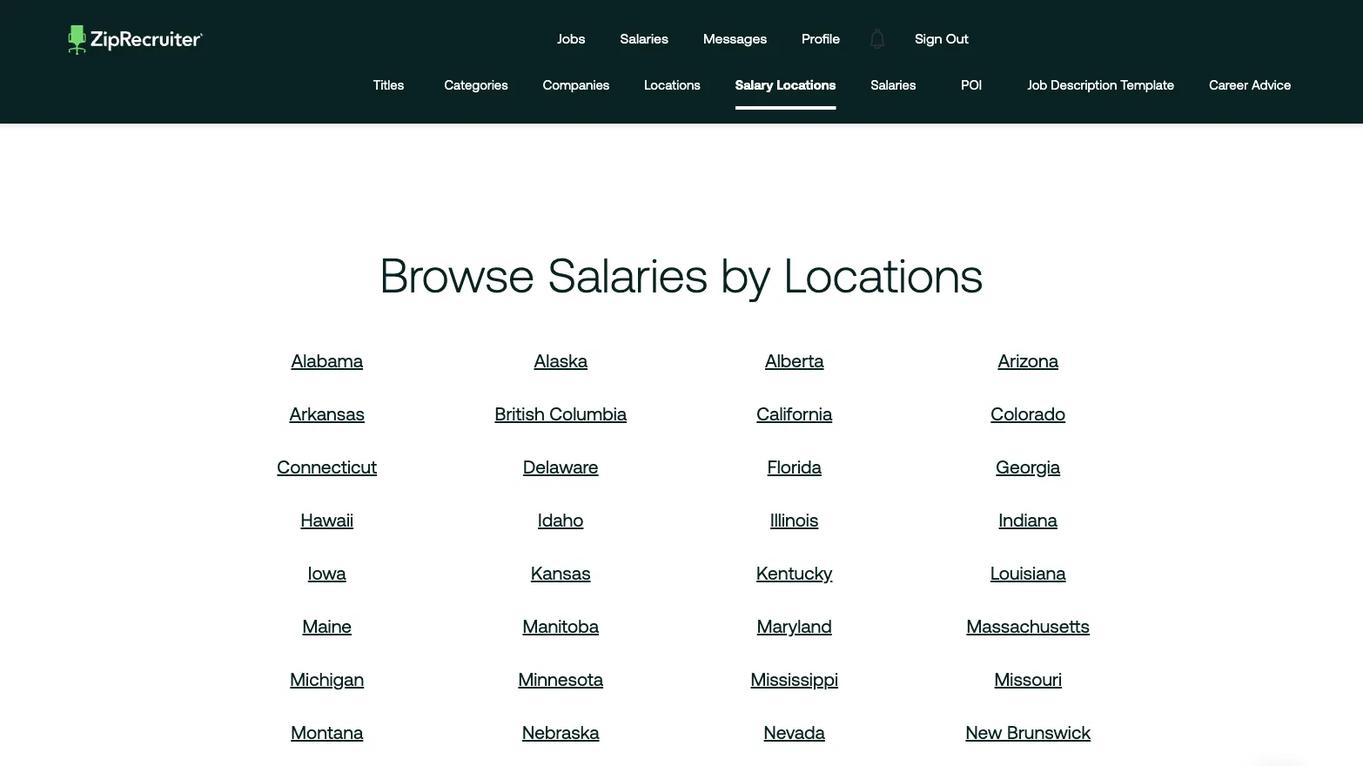 Task type: describe. For each thing, give the bounding box(es) containing it.
advice
[[1252, 77, 1292, 92]]

florida
[[768, 456, 822, 477]]

career advice
[[1210, 77, 1292, 92]]

delaware
[[523, 456, 599, 477]]

1 horizontal spatial salaries link
[[871, 63, 917, 110]]

career advice link
[[1210, 63, 1292, 110]]

new brunswick link
[[966, 722, 1091, 743]]

hawaii link
[[301, 509, 354, 530]]

california link
[[757, 403, 833, 424]]

kentucky
[[757, 562, 833, 583]]

louisiana link
[[991, 562, 1067, 583]]

profile
[[802, 30, 841, 47]]

messages
[[704, 30, 768, 47]]

salary locations link
[[736, 63, 836, 106]]

messages link
[[691, 14, 781, 63]]

maryland link
[[757, 616, 832, 636]]

iowa
[[308, 562, 346, 583]]

kansas link
[[531, 562, 591, 583]]

california
[[757, 403, 833, 424]]

locations inside salary locations link
[[777, 77, 836, 92]]

locations link
[[645, 63, 701, 110]]

poi
[[962, 77, 983, 92]]

missouri
[[995, 669, 1062, 690]]

british
[[495, 403, 545, 424]]

2 vertical spatial salaries
[[548, 248, 709, 302]]

massachusetts
[[967, 616, 1090, 636]]

career
[[1210, 77, 1249, 92]]

description
[[1051, 77, 1118, 92]]

sign out
[[915, 30, 969, 47]]

mississippi link
[[751, 669, 839, 690]]

illinois
[[771, 509, 819, 530]]

connecticut
[[277, 456, 377, 477]]

idaho link
[[538, 509, 584, 530]]

alaska
[[534, 350, 588, 371]]

louisiana
[[991, 562, 1067, 583]]

alberta
[[766, 350, 824, 371]]

titles
[[373, 77, 404, 92]]

tabs element
[[368, 63, 1309, 110]]

manitoba
[[523, 616, 599, 636]]

notifications image
[[858, 19, 898, 59]]

manitoba link
[[523, 616, 599, 636]]

arizona link
[[998, 350, 1059, 371]]

iowa link
[[308, 562, 346, 583]]

indiana
[[999, 509, 1058, 530]]

maine
[[303, 616, 352, 636]]

salaries inside the main element
[[621, 30, 669, 47]]

delaware link
[[523, 456, 599, 477]]

out
[[946, 30, 969, 47]]

brunswick
[[1008, 722, 1091, 743]]

titles link
[[368, 63, 410, 110]]

categories
[[445, 77, 508, 92]]



Task type: vqa. For each thing, say whether or not it's contained in the screenshot.
The Idaho LINK
yes



Task type: locate. For each thing, give the bounding box(es) containing it.
jobs
[[558, 30, 586, 47]]

nebraska link
[[522, 722, 600, 743]]

alabama
[[291, 350, 363, 371]]

british columbia link
[[495, 403, 627, 424]]

maryland
[[757, 616, 832, 636]]

jobs link
[[544, 14, 599, 63]]

michigan
[[290, 669, 364, 690]]

montana link
[[291, 722, 363, 743]]

connecticut link
[[277, 456, 377, 477]]

arkansas
[[290, 403, 365, 424]]

kentucky link
[[757, 562, 833, 583]]

nebraska
[[522, 722, 600, 743]]

job description template link
[[1028, 63, 1175, 110]]

new
[[966, 722, 1003, 743]]

illinois link
[[771, 509, 819, 530]]

ziprecruiter image
[[68, 25, 203, 55]]

job description template
[[1028, 77, 1175, 92]]

nevada
[[764, 722, 826, 743]]

florida link
[[768, 456, 822, 477]]

new brunswick
[[966, 722, 1091, 743]]

salary locations
[[736, 77, 836, 92]]

minnesota
[[519, 669, 604, 690]]

job
[[1028, 77, 1048, 92]]

georgia link
[[997, 456, 1061, 477]]

missouri link
[[995, 669, 1062, 690]]

companies link
[[543, 63, 610, 110]]

categories link
[[445, 63, 508, 110]]

template
[[1121, 77, 1175, 92]]

minnesota link
[[519, 669, 604, 690]]

alberta link
[[766, 350, 824, 371]]

salaries link down the notifications image
[[871, 63, 917, 110]]

montana
[[291, 722, 363, 743]]

companies
[[543, 77, 610, 92]]

0 vertical spatial salaries
[[621, 30, 669, 47]]

alaska link
[[534, 350, 588, 371]]

poi link
[[951, 63, 993, 110]]

browse salaries by locations
[[380, 248, 984, 302]]

nevada link
[[764, 722, 826, 743]]

arkansas link
[[290, 403, 365, 424]]

hawaii
[[301, 509, 354, 530]]

colorado link
[[991, 403, 1066, 424]]

salaries link right jobs link
[[608, 14, 682, 63]]

sign
[[915, 30, 943, 47]]

profile link
[[789, 14, 854, 63]]

columbia
[[550, 403, 627, 424]]

salaries link
[[608, 14, 682, 63], [871, 63, 917, 110]]

sign out link
[[902, 14, 982, 63]]

by
[[721, 248, 771, 302]]

british columbia
[[495, 403, 627, 424]]

main element
[[55, 14, 1309, 63]]

indiana link
[[999, 509, 1058, 530]]

salary
[[736, 77, 774, 92]]

mississippi
[[751, 669, 839, 690]]

browse
[[380, 248, 535, 302]]

arizona
[[998, 350, 1059, 371]]

michigan link
[[290, 669, 364, 690]]

colorado
[[991, 403, 1066, 424]]

maine link
[[303, 616, 352, 636]]

salaries inside tabs element
[[871, 77, 917, 92]]

alabama link
[[291, 350, 363, 371]]

georgia
[[997, 456, 1061, 477]]

0 horizontal spatial salaries link
[[608, 14, 682, 63]]

idaho
[[538, 509, 584, 530]]

locations
[[645, 77, 701, 92], [777, 77, 836, 92], [784, 248, 984, 302]]

1 vertical spatial salaries
[[871, 77, 917, 92]]

massachusetts link
[[967, 616, 1090, 636]]

salaries
[[621, 30, 669, 47], [871, 77, 917, 92], [548, 248, 709, 302]]

kansas
[[531, 562, 591, 583]]



